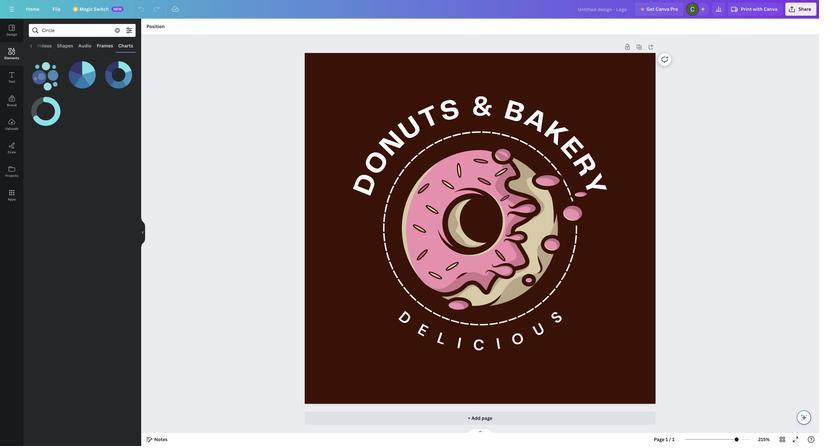Task type: vqa. For each thing, say whether or not it's contained in the screenshot.
Canva
yes



Task type: locate. For each thing, give the bounding box(es) containing it.
1 horizontal spatial o
[[509, 328, 526, 351]]

page 1 / 1
[[654, 436, 675, 443]]

1 vertical spatial e
[[414, 320, 431, 341]]

1 canva from the left
[[656, 6, 670, 12]]

0 horizontal spatial e
[[414, 320, 431, 341]]

0 vertical spatial e
[[556, 133, 587, 164]]

0 horizontal spatial d
[[351, 170, 383, 199]]

+
[[468, 415, 471, 421]]

canva inside print with canva dropdown button
[[764, 6, 778, 12]]

new
[[113, 7, 122, 11]]

draw
[[8, 150, 16, 154]]

0 vertical spatial s
[[438, 96, 463, 127]]

apps
[[8, 197, 16, 202]]

1 horizontal spatial e
[[556, 133, 587, 164]]

0 horizontal spatial canva
[[656, 6, 670, 12]]

home link
[[21, 3, 45, 16]]

i right c
[[495, 334, 502, 354]]

audio
[[78, 43, 92, 49]]

1 horizontal spatial i
[[495, 334, 502, 354]]

1 horizontal spatial canva
[[764, 6, 778, 12]]

page
[[654, 436, 665, 443]]

text button
[[0, 66, 24, 89]]

e inside d e l
[[414, 320, 431, 341]]

2 canva from the left
[[764, 6, 778, 12]]

1 horizontal spatial 1
[[673, 436, 675, 443]]

canva inside get canva pro button
[[656, 6, 670, 12]]

side panel tab list
[[0, 19, 24, 207]]

1 vertical spatial u
[[530, 319, 548, 341]]

i
[[455, 333, 463, 354], [495, 334, 502, 354]]

d inside d e l
[[394, 307, 415, 329]]

e
[[556, 133, 587, 164], [414, 320, 431, 341]]

magic
[[80, 6, 93, 12]]

i right l
[[455, 333, 463, 354]]

share
[[799, 6, 812, 12]]

design button
[[0, 19, 24, 42]]

Design title text field
[[573, 3, 633, 16]]

0 horizontal spatial i
[[455, 333, 463, 354]]

Search elements search field
[[42, 24, 111, 37]]

elements button
[[0, 42, 24, 66]]

canva left pro
[[656, 6, 670, 12]]

group
[[29, 54, 63, 92], [65, 54, 99, 92], [102, 54, 136, 92], [29, 91, 63, 128]]

o
[[361, 147, 395, 180], [509, 328, 526, 351]]

canva
[[656, 6, 670, 12], [764, 6, 778, 12]]

1
[[666, 436, 668, 443], [673, 436, 675, 443]]

s
[[438, 96, 463, 127], [547, 307, 566, 328]]

u
[[395, 113, 427, 146], [530, 319, 548, 341]]

get
[[647, 6, 655, 12]]

o for o
[[361, 147, 395, 180]]

get canva pro button
[[636, 3, 684, 16]]

1 vertical spatial o
[[509, 328, 526, 351]]

print
[[741, 6, 752, 12]]

d
[[351, 170, 383, 199], [394, 307, 415, 329]]

l
[[434, 328, 449, 350]]

&
[[472, 94, 493, 121]]

o inside o u s
[[509, 328, 526, 351]]

1 horizontal spatial s
[[547, 307, 566, 328]]

s inside o u s
[[547, 307, 566, 328]]

frames button
[[94, 40, 116, 52]]

o for o u s
[[509, 328, 526, 351]]

0 horizontal spatial s
[[438, 96, 463, 127]]

position button
[[144, 21, 167, 32]]

0 horizontal spatial o
[[361, 147, 395, 180]]

share button
[[786, 3, 817, 16]]

print with canva
[[741, 6, 778, 12]]

1 horizontal spatial d
[[394, 307, 415, 329]]

0 horizontal spatial 1
[[666, 436, 668, 443]]

+ add page button
[[305, 412, 656, 425]]

1 horizontal spatial u
[[530, 319, 548, 341]]

shapes button
[[54, 40, 76, 52]]

0 vertical spatial o
[[361, 147, 395, 180]]

1 vertical spatial d
[[394, 307, 415, 329]]

0 horizontal spatial u
[[395, 113, 427, 146]]

elements
[[4, 56, 19, 60]]

1 vertical spatial s
[[547, 307, 566, 328]]

o u s
[[509, 307, 566, 351]]

print with canva button
[[728, 3, 783, 16]]

apps button
[[0, 184, 24, 207]]

notes
[[154, 436, 168, 443]]

charts button
[[116, 40, 136, 52]]

add
[[472, 415, 481, 421]]

file
[[53, 6, 61, 12]]

d for d
[[351, 170, 383, 199]]

0 vertical spatial d
[[351, 170, 383, 199]]

canva assistant image
[[801, 414, 808, 422]]

canva right with
[[764, 6, 778, 12]]

1 left / at right bottom
[[666, 436, 668, 443]]

notes button
[[144, 434, 170, 445]]

+ add page
[[468, 415, 493, 421]]

position
[[147, 23, 165, 29]]

1 right / at right bottom
[[673, 436, 675, 443]]

draw button
[[0, 136, 24, 160]]

uploads
[[5, 126, 18, 131]]

design
[[6, 32, 17, 37]]

215% button
[[754, 434, 775, 445]]



Task type: describe. For each thing, give the bounding box(es) containing it.
main menu bar
[[0, 0, 819, 19]]

page
[[482, 415, 493, 421]]

projects
[[5, 173, 18, 178]]

charts
[[118, 43, 133, 49]]

with
[[753, 6, 763, 12]]

2 1 from the left
[[673, 436, 675, 443]]

shapes
[[57, 43, 73, 49]]

215%
[[759, 436, 770, 443]]

r
[[568, 150, 601, 181]]

/
[[670, 436, 671, 443]]

switch
[[94, 6, 109, 12]]

d for d e l
[[394, 307, 415, 329]]

audio button
[[76, 40, 94, 52]]

magic switch
[[80, 6, 109, 12]]

n
[[376, 127, 410, 161]]

k
[[540, 117, 572, 150]]

y
[[578, 171, 610, 199]]

projects button
[[0, 160, 24, 184]]

b
[[502, 97, 528, 128]]

t
[[416, 103, 444, 134]]

show pages image
[[465, 429, 496, 434]]

text
[[8, 79, 15, 84]]

u inside o u s
[[530, 319, 548, 341]]

hide image
[[141, 217, 145, 248]]

uploads button
[[0, 113, 24, 136]]

0 vertical spatial u
[[395, 113, 427, 146]]

get canva pro
[[647, 6, 679, 12]]

photos button
[[13, 40, 34, 52]]

a
[[521, 104, 552, 138]]

brand button
[[0, 89, 24, 113]]

1 1 from the left
[[666, 436, 668, 443]]

d e l
[[394, 307, 449, 350]]

frames
[[97, 43, 113, 49]]

c
[[473, 336, 484, 355]]

home
[[26, 6, 40, 12]]

videos button
[[34, 40, 54, 52]]

videos
[[37, 43, 52, 49]]

file button
[[47, 3, 66, 16]]

brand
[[7, 103, 17, 107]]

photos
[[16, 43, 31, 49]]

pro
[[671, 6, 679, 12]]



